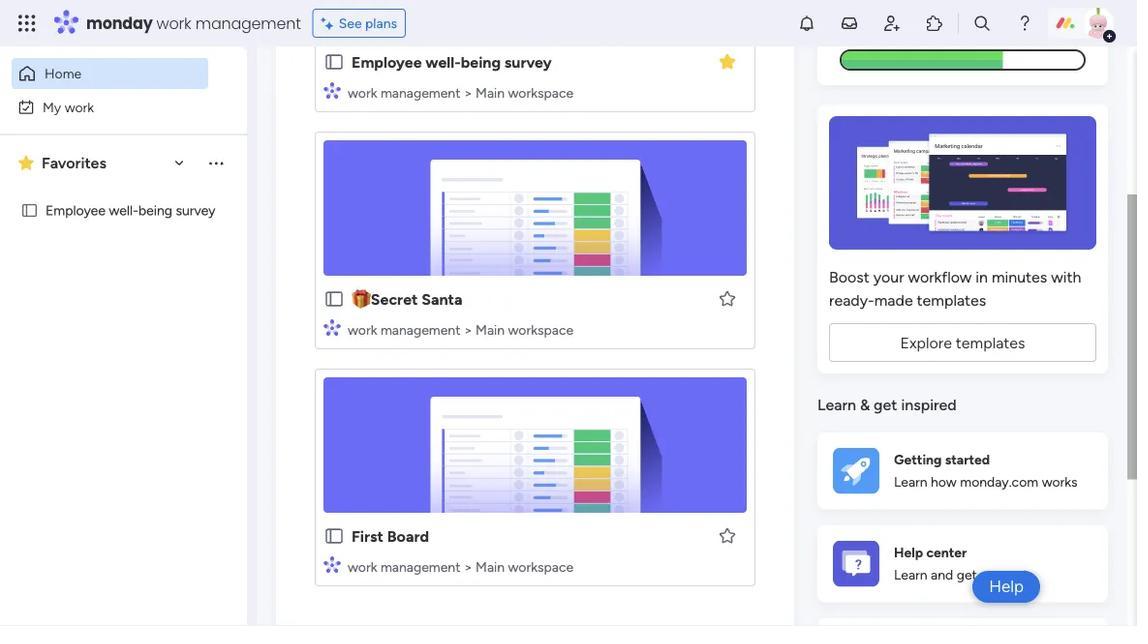 Task type: vqa. For each thing, say whether or not it's contained in the screenshot.
the bottommost well-
yes



Task type: describe. For each thing, give the bounding box(es) containing it.
well- for public board icon related to remove from favorites 'image'
[[426, 53, 461, 72]]

support
[[981, 568, 1028, 584]]

getting started element
[[818, 433, 1108, 510]]

getting
[[894, 453, 942, 469]]

my work
[[43, 99, 94, 115]]

work management > main workspace for first board
[[348, 560, 574, 576]]

my work button
[[12, 92, 208, 123]]

0 vertical spatial learn
[[818, 397, 857, 415]]

ready-
[[829, 291, 875, 310]]

center
[[927, 546, 967, 562]]

explore templates
[[901, 334, 1026, 352]]

0 horizontal spatial get
[[874, 397, 898, 415]]

1 workspace from the top
[[508, 85, 574, 101]]

workflow
[[908, 268, 972, 287]]

favorites
[[42, 154, 106, 172]]

workspace for 🎁 secret santa
[[508, 322, 574, 339]]

search everything image
[[973, 14, 992, 33]]

1 work management > main workspace from the top
[[348, 85, 574, 101]]

being for public board icon related to remove from favorites 'image'
[[461, 53, 501, 72]]

public board image inside employee well-being survey list box
[[20, 202, 39, 220]]

🎁 secret santa
[[352, 291, 463, 309]]

getting started learn how monday.com works
[[894, 453, 1078, 491]]

&
[[860, 397, 870, 415]]

monday work management
[[86, 12, 301, 34]]

help for help
[[989, 577, 1024, 597]]

add to favorites image
[[718, 290, 737, 309]]

public board image
[[324, 289, 345, 311]]

workspace for first board
[[508, 560, 574, 576]]

invite members image
[[883, 14, 902, 33]]

in
[[976, 268, 988, 287]]

home
[[45, 65, 82, 82]]

with
[[1051, 268, 1082, 287]]

work right monday
[[157, 12, 191, 34]]

employee for public board icon related to remove from favorites 'image'
[[352, 53, 422, 72]]

works
[[1042, 475, 1078, 491]]

see
[[339, 15, 362, 31]]

1 main from the top
[[476, 85, 505, 101]]

employee well-being survey list box
[[0, 189, 247, 344]]

santa
[[422, 291, 463, 309]]

templates inside boost your workflow in minutes with ready-made templates
[[917, 291, 987, 310]]

home button
[[12, 58, 208, 89]]

quick search results list box
[[299, 0, 771, 611]]

apps image
[[925, 14, 945, 33]]

explore templates button
[[829, 324, 1097, 363]]

board
[[387, 528, 429, 546]]

first board
[[352, 528, 429, 546]]

favorites options image
[[206, 153, 226, 173]]

remove from favorites image
[[718, 52, 737, 72]]

> for 🎁 secret santa
[[464, 322, 472, 339]]



Task type: locate. For each thing, give the bounding box(es) containing it.
1 vertical spatial help
[[989, 577, 1024, 597]]

learn down getting
[[894, 475, 928, 491]]

boost
[[829, 268, 870, 287]]

public board image for remove from favorites 'image'
[[324, 52, 345, 73]]

first
[[352, 528, 384, 546]]

work
[[157, 12, 191, 34], [348, 85, 377, 101], [65, 99, 94, 115], [348, 322, 377, 339], [348, 560, 377, 576]]

employee inside employee well-being survey list box
[[46, 203, 106, 219]]

1 vertical spatial survey
[[176, 203, 216, 219]]

ruby anderson image
[[1083, 8, 1114, 39]]

work management > main workspace for 🎁 secret santa
[[348, 322, 574, 339]]

help center element
[[818, 526, 1108, 603]]

work right my
[[65, 99, 94, 115]]

templates
[[917, 291, 987, 310], [956, 334, 1026, 352]]

🎁
[[352, 291, 367, 309]]

1 vertical spatial templates
[[956, 334, 1026, 352]]

public board image
[[324, 52, 345, 73], [20, 202, 39, 220], [324, 527, 345, 548]]

employee well-being survey down plans
[[352, 53, 552, 72]]

1 vertical spatial main
[[476, 322, 505, 339]]

2 vertical spatial work management > main workspace
[[348, 560, 574, 576]]

monday
[[86, 12, 153, 34]]

templates right explore
[[956, 334, 1026, 352]]

being for public board icon within employee well-being survey list box
[[138, 203, 172, 219]]

workspace
[[508, 85, 574, 101], [508, 322, 574, 339], [508, 560, 574, 576]]

0 horizontal spatial employee
[[46, 203, 106, 219]]

employee well-being survey for public board icon within employee well-being survey list box
[[46, 203, 216, 219]]

0 vertical spatial help
[[894, 546, 923, 562]]

help
[[894, 546, 923, 562], [989, 577, 1024, 597]]

see plans button
[[313, 9, 406, 38]]

0 vertical spatial main
[[476, 85, 505, 101]]

0 horizontal spatial survey
[[176, 203, 216, 219]]

help inside help center learn and get support
[[894, 546, 923, 562]]

help for help center learn and get support
[[894, 546, 923, 562]]

1 vertical spatial well-
[[109, 203, 138, 219]]

0 horizontal spatial help
[[894, 546, 923, 562]]

help image
[[1015, 14, 1035, 33]]

management
[[195, 12, 301, 34], [381, 85, 461, 101], [381, 322, 461, 339], [381, 560, 461, 576]]

3 > from the top
[[464, 560, 472, 576]]

work management > main workspace
[[348, 85, 574, 101], [348, 322, 574, 339], [348, 560, 574, 576]]

work down see plans button
[[348, 85, 377, 101]]

work inside my work button
[[65, 99, 94, 115]]

0 vertical spatial public board image
[[324, 52, 345, 73]]

monday.com
[[960, 475, 1039, 491]]

0 vertical spatial employee
[[352, 53, 422, 72]]

templates inside "button"
[[956, 334, 1026, 352]]

survey
[[505, 53, 552, 72], [176, 203, 216, 219]]

well- inside list box
[[109, 203, 138, 219]]

employee inside the quick search results list box
[[352, 53, 422, 72]]

select product image
[[17, 14, 37, 33]]

help button
[[973, 572, 1041, 604]]

help right and
[[989, 577, 1024, 597]]

minutes
[[992, 268, 1048, 287]]

0 vertical spatial being
[[461, 53, 501, 72]]

0 vertical spatial >
[[464, 85, 472, 101]]

get
[[874, 397, 898, 415], [957, 568, 977, 584]]

1 vertical spatial learn
[[894, 475, 928, 491]]

3 workspace from the top
[[508, 560, 574, 576]]

see plans
[[339, 15, 397, 31]]

0 vertical spatial survey
[[505, 53, 552, 72]]

1 horizontal spatial being
[[461, 53, 501, 72]]

inspired
[[901, 397, 957, 415]]

learn inside help center learn and get support
[[894, 568, 928, 584]]

employee well-being survey
[[352, 53, 552, 72], [46, 203, 216, 219]]

help inside 'button'
[[989, 577, 1024, 597]]

get right &
[[874, 397, 898, 415]]

work down first at left bottom
[[348, 560, 377, 576]]

employee well-being survey for public board icon related to remove from favorites 'image'
[[352, 53, 552, 72]]

1 horizontal spatial well-
[[426, 53, 461, 72]]

employee for public board icon within employee well-being survey list box
[[46, 203, 106, 219]]

public board image down v2 star 2 image
[[20, 202, 39, 220]]

1 vertical spatial workspace
[[508, 322, 574, 339]]

0 vertical spatial employee well-being survey
[[352, 53, 552, 72]]

secret
[[371, 291, 418, 309]]

started
[[945, 453, 990, 469]]

0 horizontal spatial well-
[[109, 203, 138, 219]]

2 vertical spatial workspace
[[508, 560, 574, 576]]

employee down plans
[[352, 53, 422, 72]]

1 vertical spatial being
[[138, 203, 172, 219]]

plans
[[365, 15, 397, 31]]

2 vertical spatial >
[[464, 560, 472, 576]]

being
[[461, 53, 501, 72], [138, 203, 172, 219]]

survey inside the quick search results list box
[[505, 53, 552, 72]]

your
[[874, 268, 905, 287]]

employee down favorites
[[46, 203, 106, 219]]

learn left and
[[894, 568, 928, 584]]

learn for getting
[[894, 475, 928, 491]]

learn left &
[[818, 397, 857, 415]]

3 work management > main workspace from the top
[[348, 560, 574, 576]]

1 horizontal spatial employee well-being survey
[[352, 53, 552, 72]]

1 horizontal spatial survey
[[505, 53, 552, 72]]

learn
[[818, 397, 857, 415], [894, 475, 928, 491], [894, 568, 928, 584]]

favorites button
[[14, 147, 193, 180]]

3 main from the top
[[476, 560, 505, 576]]

get right and
[[957, 568, 977, 584]]

public board image for add to favorites image at the bottom right of the page
[[324, 527, 345, 548]]

1 vertical spatial work management > main workspace
[[348, 322, 574, 339]]

> for first board
[[464, 560, 472, 576]]

0 vertical spatial workspace
[[508, 85, 574, 101]]

work down 🎁
[[348, 322, 377, 339]]

how
[[931, 475, 957, 491]]

1 vertical spatial get
[[957, 568, 977, 584]]

well- for public board icon within employee well-being survey list box
[[109, 203, 138, 219]]

templates down workflow
[[917, 291, 987, 310]]

public board image down see
[[324, 52, 345, 73]]

being inside the quick search results list box
[[461, 53, 501, 72]]

1 horizontal spatial get
[[957, 568, 977, 584]]

employee well-being survey inside the quick search results list box
[[352, 53, 552, 72]]

0 vertical spatial work management > main workspace
[[348, 85, 574, 101]]

main for first board
[[476, 560, 505, 576]]

made
[[875, 291, 913, 310]]

well- inside the quick search results list box
[[426, 53, 461, 72]]

learn for help
[[894, 568, 928, 584]]

help left center
[[894, 546, 923, 562]]

public board image left first at left bottom
[[324, 527, 345, 548]]

1 horizontal spatial employee
[[352, 53, 422, 72]]

learn inside getting started learn how monday.com works
[[894, 475, 928, 491]]

1 vertical spatial public board image
[[20, 202, 39, 220]]

0 vertical spatial get
[[874, 397, 898, 415]]

boost your workflow in minutes with ready-made templates
[[829, 268, 1082, 310]]

2 vertical spatial learn
[[894, 568, 928, 584]]

2 vertical spatial public board image
[[324, 527, 345, 548]]

1 vertical spatial employee
[[46, 203, 106, 219]]

2 vertical spatial main
[[476, 560, 505, 576]]

my
[[43, 99, 61, 115]]

1 > from the top
[[464, 85, 472, 101]]

>
[[464, 85, 472, 101], [464, 322, 472, 339], [464, 560, 472, 576]]

0 vertical spatial well-
[[426, 53, 461, 72]]

explore
[[901, 334, 952, 352]]

being inside list box
[[138, 203, 172, 219]]

1 vertical spatial employee well-being survey
[[46, 203, 216, 219]]

notifications image
[[797, 14, 817, 33]]

well-
[[426, 53, 461, 72], [109, 203, 138, 219]]

main for 🎁 secret santa
[[476, 322, 505, 339]]

2 main from the top
[[476, 322, 505, 339]]

learn & get inspired
[[818, 397, 957, 415]]

1 vertical spatial >
[[464, 322, 472, 339]]

get inside help center learn and get support
[[957, 568, 977, 584]]

employee well-being survey inside list box
[[46, 203, 216, 219]]

help center learn and get support
[[894, 546, 1028, 584]]

1 horizontal spatial help
[[989, 577, 1024, 597]]

employee well-being survey down favorites button
[[46, 203, 216, 219]]

main
[[476, 85, 505, 101], [476, 322, 505, 339], [476, 560, 505, 576]]

v2 star 2 image
[[18, 152, 34, 175]]

templates image image
[[835, 117, 1091, 250]]

and
[[931, 568, 954, 584]]

0 vertical spatial templates
[[917, 291, 987, 310]]

survey inside employee well-being survey list box
[[176, 203, 216, 219]]

2 workspace from the top
[[508, 322, 574, 339]]

0 horizontal spatial employee well-being survey
[[46, 203, 216, 219]]

2 > from the top
[[464, 322, 472, 339]]

2 work management > main workspace from the top
[[348, 322, 574, 339]]

0 horizontal spatial being
[[138, 203, 172, 219]]

employee
[[352, 53, 422, 72], [46, 203, 106, 219]]

add to favorites image
[[718, 527, 737, 546]]

inbox image
[[840, 14, 859, 33]]



